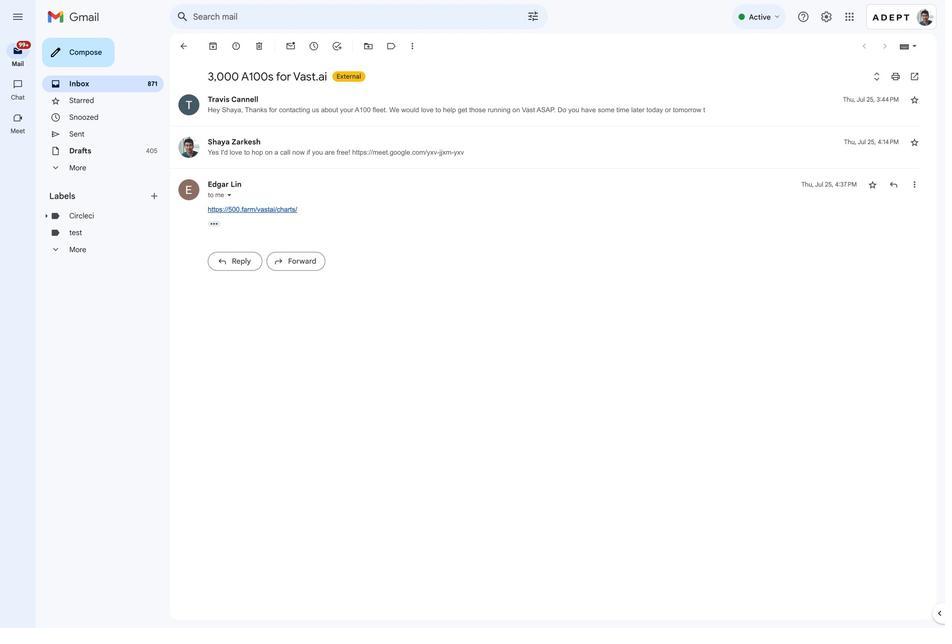 Task type: describe. For each thing, give the bounding box(es) containing it.
more email options image
[[407, 41, 418, 51]]

back to inbox image
[[178, 41, 189, 51]]

gmail image
[[47, 6, 104, 27]]

select input tool image
[[912, 42, 918, 50]]

Search mail text field
[[193, 12, 498, 22]]

add to tasks image
[[332, 41, 342, 51]]

cell for second not starred icon from the bottom of the page
[[843, 94, 899, 105]]

2 not starred image from the top
[[910, 137, 920, 147]]

report spam image
[[231, 41, 241, 51]]

search mail image
[[173, 7, 192, 26]]



Task type: locate. For each thing, give the bounding box(es) containing it.
main menu image
[[12, 10, 24, 23]]

cell left not starred image
[[802, 180, 857, 190]]

Not starred checkbox
[[910, 137, 920, 147], [868, 180, 878, 190]]

0 vertical spatial not starred checkbox
[[910, 137, 920, 147]]

move to image
[[363, 41, 374, 51]]

show details image
[[226, 192, 233, 198]]

not starred image
[[910, 94, 920, 105], [910, 137, 920, 147]]

heading
[[0, 60, 36, 68], [0, 93, 36, 102], [0, 127, 36, 135], [49, 191, 149, 202]]

1 vertical spatial cell
[[844, 137, 899, 147]]

cell for second not starred icon
[[844, 137, 899, 147]]

cell
[[843, 94, 899, 105], [844, 137, 899, 147], [802, 180, 857, 190]]

1 not starred image from the top
[[910, 94, 920, 105]]

Search mail search field
[[170, 4, 548, 29]]

archive image
[[208, 41, 218, 51]]

snooze image
[[309, 41, 319, 51]]

0 vertical spatial cell
[[843, 94, 899, 105]]

cell up not starred image
[[844, 137, 899, 147]]

cell left not starred checkbox
[[843, 94, 899, 105]]

1 vertical spatial not starred image
[[910, 137, 920, 147]]

1 vertical spatial not starred checkbox
[[868, 180, 878, 190]]

1 horizontal spatial not starred checkbox
[[910, 137, 920, 147]]

advanced search options image
[[523, 6, 544, 27]]

not starred image
[[868, 180, 878, 190]]

navigation
[[0, 34, 37, 629]]

labels image
[[386, 41, 397, 51]]

support image
[[797, 10, 810, 23]]

0 horizontal spatial not starred checkbox
[[868, 180, 878, 190]]

0 vertical spatial not starred image
[[910, 94, 920, 105]]

delete image
[[254, 41, 265, 51]]

cell for not starred image
[[802, 180, 857, 190]]

list
[[170, 84, 920, 281]]

2 vertical spatial cell
[[802, 180, 857, 190]]

settings image
[[820, 10, 833, 23]]

Not starred checkbox
[[910, 94, 920, 105]]

show trimmed content image
[[208, 221, 220, 227]]



Task type: vqa. For each thing, say whether or not it's contained in the screenshot.
cell for Not starred icon
yes



